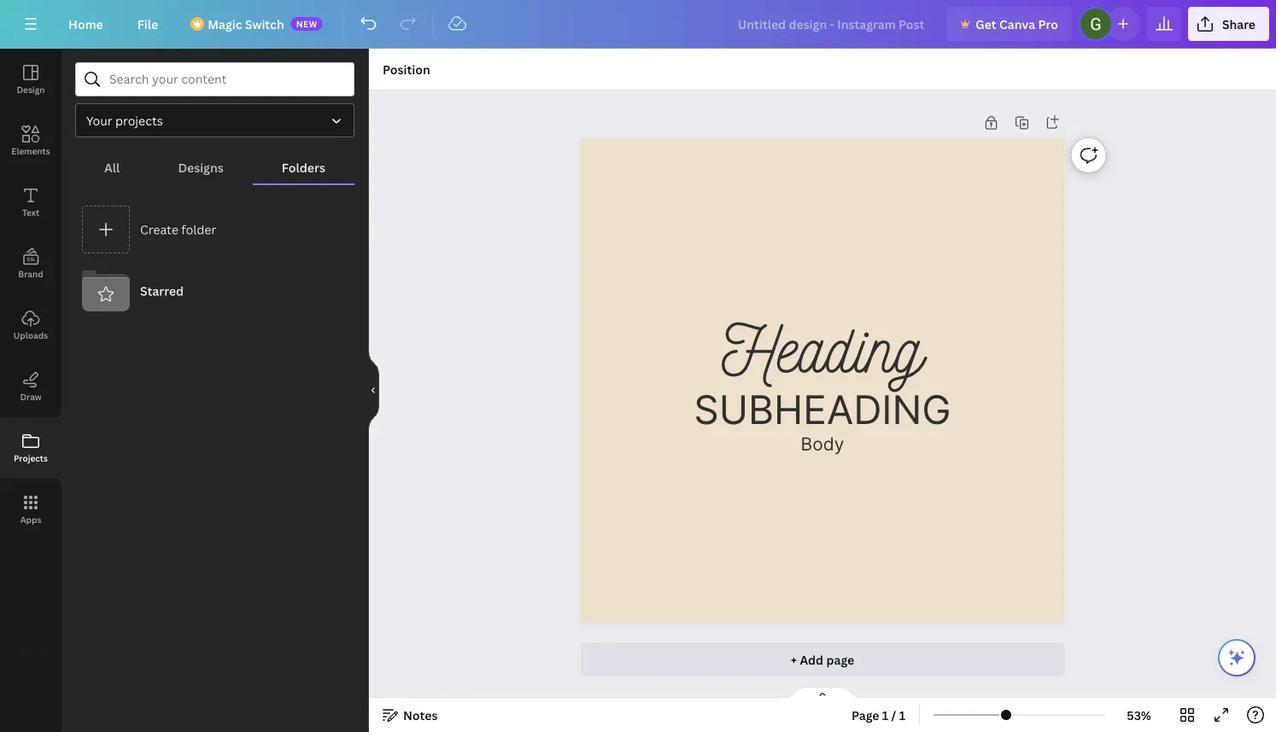 Task type: describe. For each thing, give the bounding box(es) containing it.
all button
[[75, 151, 149, 184]]

draw button
[[0, 356, 61, 418]]

body
[[801, 434, 844, 456]]

show pages image
[[781, 687, 863, 700]]

projects
[[14, 453, 48, 464]]

your projects
[[86, 112, 163, 129]]

starred button
[[75, 260, 354, 322]]

apps
[[20, 514, 41, 526]]

position
[[383, 61, 430, 77]]

design
[[17, 84, 45, 95]]

canva assistant image
[[1226, 648, 1247, 669]]

uploads button
[[0, 295, 61, 356]]

heading
[[722, 305, 923, 387]]

+ add page
[[791, 652, 854, 668]]

your
[[86, 112, 112, 129]]

projects button
[[0, 418, 61, 479]]

designs button
[[149, 151, 253, 184]]

file
[[137, 16, 158, 32]]

heading subheading body
[[694, 305, 951, 456]]

create folder
[[140, 221, 216, 238]]

side panel tab list
[[0, 49, 61, 541]]

get canva pro button
[[947, 7, 1072, 41]]

notes
[[403, 708, 438, 724]]

starred
[[140, 283, 184, 299]]

new
[[296, 18, 318, 29]]

get canva pro
[[976, 16, 1058, 32]]

create folder button
[[75, 199, 354, 260]]

share button
[[1188, 7, 1269, 41]]

subheading
[[694, 387, 951, 434]]

home
[[68, 16, 103, 32]]



Task type: locate. For each thing, give the bounding box(es) containing it.
design button
[[0, 49, 61, 110]]

notes button
[[376, 702, 445, 729]]

hide image
[[368, 350, 379, 432]]

53%
[[1127, 708, 1151, 724]]

get
[[976, 16, 996, 32]]

canva
[[999, 16, 1035, 32]]

0 horizontal spatial 1
[[882, 708, 888, 724]]

magic
[[208, 16, 242, 32]]

folders
[[282, 159, 325, 176]]

pro
[[1038, 16, 1058, 32]]

position button
[[376, 56, 437, 83]]

draw
[[20, 391, 41, 403]]

53% button
[[1111, 702, 1167, 729]]

folders button
[[253, 151, 354, 184]]

main menu bar
[[0, 0, 1276, 49]]

brand button
[[0, 233, 61, 295]]

text button
[[0, 172, 61, 233]]

page
[[852, 708, 879, 724]]

all
[[104, 159, 120, 176]]

+ add page button
[[580, 643, 1065, 677]]

/
[[891, 708, 896, 724]]

text
[[22, 207, 39, 218]]

apps button
[[0, 479, 61, 541]]

+
[[791, 652, 797, 668]]

Search your content search field
[[109, 63, 343, 96]]

folder
[[181, 221, 216, 238]]

page 1 / 1
[[852, 708, 905, 724]]

projects
[[115, 112, 163, 129]]

1 left '/'
[[882, 708, 888, 724]]

elements
[[11, 145, 50, 157]]

switch
[[245, 16, 284, 32]]

2 1 from the left
[[899, 708, 905, 724]]

Design title text field
[[724, 7, 940, 41]]

file button
[[124, 7, 172, 41]]

Select ownership filter button
[[75, 103, 354, 138]]

1 horizontal spatial 1
[[899, 708, 905, 724]]

create
[[140, 221, 178, 238]]

uploads
[[14, 330, 48, 341]]

magic switch
[[208, 16, 284, 32]]

add
[[800, 652, 823, 668]]

1 1 from the left
[[882, 708, 888, 724]]

share
[[1222, 16, 1256, 32]]

page
[[826, 652, 854, 668]]

brand
[[18, 268, 43, 280]]

1
[[882, 708, 888, 724], [899, 708, 905, 724]]

elements button
[[0, 110, 61, 172]]

1 right '/'
[[899, 708, 905, 724]]

designs
[[178, 159, 223, 176]]

home link
[[55, 7, 117, 41]]



Task type: vqa. For each thing, say whether or not it's contained in the screenshot.
'JAMES PETERSON' icon
no



